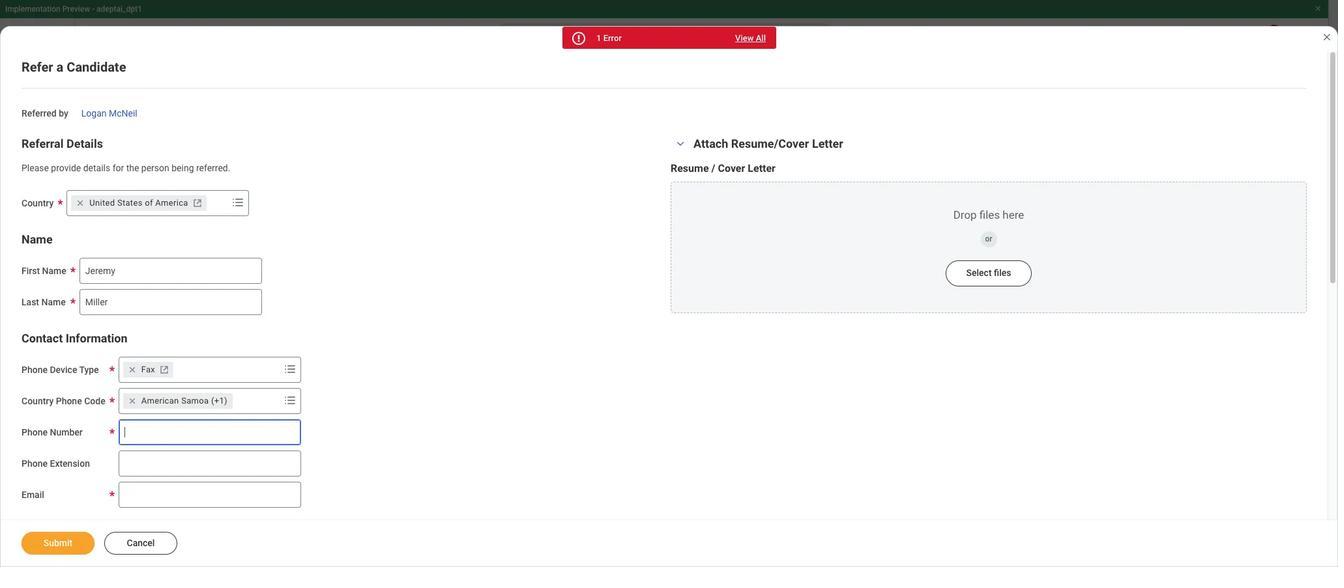 Task type: vqa. For each thing, say whether or not it's contained in the screenshot.
Logan
yes



Task type: describe. For each thing, give the bounding box(es) containing it.
0
[[1038, 149, 1053, 180]]

last
[[22, 297, 39, 307]]

phone left code
[[56, 396, 82, 407]]

phone for phone device type
[[22, 365, 48, 375]]

error
[[604, 33, 622, 43]]

american
[[141, 396, 179, 406]]

number
[[50, 427, 83, 438]]

candidate
[[67, 59, 126, 75]]

country phone code
[[22, 396, 105, 407]]

prompts image for country
[[230, 195, 246, 210]]

phone number
[[22, 427, 83, 438]]

x small image for country
[[74, 197, 87, 210]]

referral for referral application
[[254, 454, 281, 463]]

overview
[[55, 132, 98, 144]]

preview
[[62, 5, 90, 14]]

x small image for country phone code
[[126, 395, 139, 408]]

direct referral
[[254, 422, 304, 431]]

heatmap image
[[23, 130, 39, 146]]

Phone Number text field
[[118, 420, 301, 446]]

social media referral
[[254, 390, 328, 399]]

attach resume/cover letter button
[[694, 137, 844, 150]]

cancel
[[127, 539, 155, 549]]

phone for phone extension
[[22, 459, 48, 469]]

states
[[117, 198, 143, 208]]

job for my
[[72, 194, 89, 207]]

united states of america
[[89, 198, 188, 208]]

united states of america, press delete to clear value, ctrl + enter opens in new window. option
[[71, 195, 207, 211]]

resume/cover
[[731, 137, 809, 150]]

code
[[84, 396, 105, 407]]

my referrals tab list
[[235, 250, 1312, 281]]

select files
[[967, 268, 1012, 278]]

hired
[[283, 518, 302, 527]]

email
[[22, 490, 44, 500]]

referred
[[22, 108, 57, 119]]

overview link
[[10, 123, 198, 154]]

my for my referrals icon
[[55, 257, 69, 269]]

referrals inside my referrals tab list
[[262, 259, 296, 269]]

cell for direct referral
[[767, 411, 1289, 443]]

view
[[736, 33, 754, 43]]

ext link image for country
[[191, 197, 204, 210]]

attach resume/cover letter
[[694, 137, 844, 150]]

being
[[172, 163, 194, 173]]

all
[[756, 33, 766, 43]]

cancel button
[[104, 533, 177, 556]]

select files button
[[946, 261, 1033, 287]]

notifications large image
[[23, 193, 39, 209]]

my job alerts
[[55, 194, 120, 207]]

files
[[994, 268, 1012, 278]]

contact information group
[[22, 331, 658, 508]]

row containing referral hired
[[248, 507, 1289, 539]]

referral right direct in the bottom left of the page
[[277, 422, 304, 431]]

notifications element
[[1212, 25, 1248, 53]]

my referrals inside navigation pane region
[[55, 257, 114, 269]]

Phone Extension text field
[[118, 451, 301, 477]]

1 error
[[597, 33, 622, 43]]

extension
[[50, 459, 90, 469]]

logan
[[81, 108, 107, 119]]

country for country
[[22, 198, 54, 208]]

details
[[66, 137, 103, 150]]

samoa
[[181, 396, 209, 406]]

fax, press delete to clear value, ctrl + enter opens in new window. option
[[123, 362, 174, 378]]

cell for referral application
[[767, 443, 1289, 475]]

my tasks element
[[1248, 25, 1285, 53]]

a
[[56, 59, 63, 75]]

america
[[155, 198, 188, 208]]

jobs inside jobs hub "element"
[[55, 83, 83, 99]]

phone extension
[[22, 459, 90, 469]]

letter inside resume / cover letter region
[[748, 162, 776, 175]]

referral details button
[[22, 137, 103, 150]]

referral for referral details
[[22, 137, 64, 150]]

device
[[50, 365, 77, 375]]

points
[[1044, 183, 1066, 192]]

first
[[22, 266, 40, 276]]

mcneil
[[109, 108, 137, 119]]

name button
[[22, 232, 53, 246]]

my inside tab list
[[248, 259, 260, 269]]

type
[[79, 365, 99, 375]]

search image
[[23, 162, 39, 177]]

my job alerts link
[[10, 185, 198, 216]]

american samoa (+1)
[[141, 396, 227, 406]]

phone for phone number
[[22, 427, 48, 438]]

view all
[[736, 33, 766, 43]]

-
[[92, 5, 95, 14]]

x small image
[[126, 364, 139, 377]]

rank
[[1180, 183, 1197, 192]]

name right last
[[41, 297, 66, 307]]

exclamation image
[[574, 34, 583, 44]]

or
[[986, 235, 993, 244]]

referral for referral hired
[[254, 518, 281, 527]]

referral stage name
[[255, 365, 327, 375]]

effective date
[[248, 308, 305, 319]]

implementation preview -   adeptai_dpt1 banner
[[0, 0, 1329, 60]]

prompts image
[[282, 393, 298, 409]]

united
[[89, 198, 115, 208]]

referrals inside my referrals link
[[72, 257, 114, 269]]

jobs hub element
[[55, 82, 161, 100]]

referral details group
[[22, 136, 658, 174]]

attach resume/cover letter group
[[671, 136, 1307, 313]]

cell for social media referral
[[767, 379, 1289, 411]]

of
[[145, 198, 153, 208]]

united states of america element
[[89, 197, 188, 209]]

logan mcneil
[[81, 108, 137, 119]]

referral hired
[[254, 518, 302, 527]]

referral application row
[[248, 443, 1289, 475]]

name inside popup button
[[307, 365, 327, 375]]

phone device type
[[22, 365, 99, 375]]

browse jobs
[[55, 163, 115, 175]]

american samoa (+1), press delete to clear value. option
[[123, 394, 233, 409]]



Task type: locate. For each thing, give the bounding box(es) containing it.
country inside contact information group
[[22, 396, 54, 407]]

fax element
[[141, 364, 155, 376]]

1 vertical spatial prompts image
[[282, 362, 298, 377]]

referral left hired
[[254, 518, 281, 527]]

referred.
[[196, 163, 230, 173]]

referral
[[22, 137, 64, 150], [255, 365, 283, 375], [301, 390, 328, 399], [277, 422, 304, 431], [254, 454, 281, 463], [254, 518, 281, 527]]

first name
[[22, 266, 66, 276]]

referrals right first name in the left top of the page
[[72, 257, 114, 269]]

please provide details for the person being referred.
[[22, 163, 230, 173]]

x small image left american
[[126, 395, 139, 408]]

letter right resume/cover
[[812, 137, 844, 150]]

name right first at the top of the page
[[42, 266, 66, 276]]

referred by
[[22, 108, 68, 119]]

1 horizontal spatial ext link image
[[191, 197, 204, 210]]

contact information
[[22, 332, 128, 345]]

100
[[1270, 518, 1283, 527]]

my right notifications large icon
[[55, 194, 69, 207]]

1
[[597, 33, 601, 43], [1181, 149, 1196, 180]]

1 inside 'refer a candidate' dialog
[[597, 33, 601, 43]]

main content containing 3
[[0, 60, 1339, 568]]

1 horizontal spatial letter
[[812, 137, 844, 150]]

0 vertical spatial prompts image
[[230, 195, 246, 210]]

1 horizontal spatial my referrals
[[248, 259, 296, 269]]

0 horizontal spatial ext link image
[[158, 364, 171, 377]]

0 vertical spatial ext link image
[[191, 197, 204, 210]]

please
[[22, 163, 49, 173]]

close refer a candidate image
[[1322, 32, 1333, 42]]

tab inside main content
[[395, 250, 464, 281]]

country up document star image
[[22, 198, 54, 208]]

1 horizontal spatial job
[[287, 486, 301, 495]]

name right stage
[[307, 365, 327, 375]]

1 vertical spatial letter
[[748, 162, 776, 175]]

direct referral row
[[248, 411, 1289, 443]]

spotlight job row
[[248, 475, 1289, 507]]

ext link image right america
[[191, 197, 204, 210]]

0 horizontal spatial jobs
[[55, 83, 83, 99]]

1 horizontal spatial jobs
[[92, 163, 115, 175]]

0 vertical spatial jobs
[[55, 83, 83, 99]]

row
[[248, 507, 1289, 539]]

1 vertical spatial ext link image
[[158, 364, 171, 377]]

information
[[66, 332, 128, 345]]

my referrals inside tab list
[[248, 259, 296, 269]]

stage
[[284, 365, 305, 375]]

prompts image for phone device type
[[282, 362, 298, 377]]

ext link image for phone device type
[[158, 364, 171, 377]]

2 horizontal spatial referrals
[[898, 183, 930, 192]]

3 cell from the top
[[767, 443, 1289, 475]]

x small image
[[74, 197, 87, 210], [126, 395, 139, 408]]

implementation
[[5, 5, 60, 14]]

job inside row
[[287, 486, 301, 495]]

active
[[875, 183, 897, 192]]

job left united at the left of page
[[72, 194, 89, 207]]

0 vertical spatial 1
[[597, 33, 601, 43]]

my
[[55, 194, 69, 207], [55, 257, 69, 269], [248, 259, 260, 269]]

phone
[[22, 365, 48, 375], [56, 396, 82, 407], [22, 427, 48, 438], [22, 459, 48, 469]]

jobs
[[55, 83, 83, 99], [92, 163, 115, 175]]

my right my referrals icon
[[55, 257, 69, 269]]

(+1)
[[211, 396, 227, 406]]

referral application
[[254, 454, 323, 463]]

1 for 1 error
[[597, 33, 601, 43]]

country for country phone code
[[22, 396, 54, 407]]

my referrals right my referrals icon
[[55, 257, 114, 269]]

referral inside "row"
[[254, 454, 281, 463]]

Email text field
[[118, 482, 301, 508]]

browse
[[55, 163, 90, 175]]

spotlight job
[[254, 486, 301, 495]]

0 vertical spatial letter
[[812, 137, 844, 150]]

ext link image inside fax, press delete to clear value, ctrl + enter opens in new window. 'option'
[[158, 364, 171, 377]]

document star image
[[23, 224, 39, 240]]

1 left error
[[597, 33, 601, 43]]

referral stage name row
[[248, 353, 1289, 379]]

cell
[[767, 379, 1289, 411], [767, 411, 1289, 443], [767, 443, 1289, 475], [767, 475, 1289, 507]]

profile logan mcneil element
[[1285, 25, 1321, 53]]

0 horizontal spatial prompts image
[[230, 195, 246, 210]]

letter
[[812, 137, 844, 150], [748, 162, 776, 175]]

last name
[[22, 297, 66, 307]]

referral stage name button
[[249, 354, 767, 379]]

phone up email
[[22, 459, 48, 469]]

referral inside group
[[22, 137, 64, 150]]

1 horizontal spatial prompts image
[[282, 362, 298, 377]]

my for notifications large icon
[[55, 194, 69, 207]]

0 horizontal spatial x small image
[[74, 197, 87, 210]]

1 vertical spatial job
[[287, 486, 301, 495]]

0 horizontal spatial referrals
[[72, 257, 114, 269]]

job
[[72, 194, 89, 207], [287, 486, 301, 495]]

referral inside popup button
[[255, 365, 283, 375]]

job right the spotlight
[[287, 486, 301, 495]]

x small image left united at the left of page
[[74, 197, 87, 210]]

social
[[254, 390, 276, 399]]

provide
[[51, 163, 81, 173]]

job for spotlight
[[287, 486, 301, 495]]

my referrals up effective date
[[248, 259, 296, 269]]

cover
[[718, 162, 746, 175]]

0 total points
[[1025, 149, 1066, 192]]

1 rank
[[1180, 149, 1197, 192]]

resume / cover letter
[[671, 162, 776, 175]]

implementation preview -   adeptai_dpt1
[[5, 5, 142, 14]]

letter down attach resume/cover letter button
[[748, 162, 776, 175]]

2 cell from the top
[[767, 411, 1289, 443]]

chevron down image
[[673, 139, 689, 149]]

spotlight
[[254, 486, 285, 495]]

referral for referral stage name
[[255, 365, 283, 375]]

phone left 'device'
[[22, 365, 48, 375]]

referral inside row
[[301, 390, 328, 399]]

application
[[283, 454, 323, 463]]

referral right prompts icon
[[301, 390, 328, 399]]

referrals
[[898, 183, 930, 192], [72, 257, 114, 269], [262, 259, 296, 269]]

1 vertical spatial 1
[[1181, 149, 1196, 180]]

prompts image down referred. on the left top of page
[[230, 195, 246, 210]]

date
[[287, 308, 305, 319]]

fax
[[141, 365, 155, 375]]

my up effective
[[248, 259, 260, 269]]

referrals inside 3 active referrals
[[898, 183, 930, 192]]

0 horizontal spatial job
[[72, 194, 89, 207]]

0 vertical spatial x small image
[[74, 197, 87, 210]]

prompts image up the social media referral
[[282, 362, 298, 377]]

cell for spotlight job
[[767, 475, 1289, 507]]

1 vertical spatial jobs
[[92, 163, 115, 175]]

country up phone number
[[22, 396, 54, 407]]

referral up please
[[22, 137, 64, 150]]

column header inside main content
[[767, 353, 1289, 379]]

contact information button
[[22, 332, 128, 345]]

ext link image
[[191, 197, 204, 210], [158, 364, 171, 377]]

person
[[141, 163, 169, 173]]

0 horizontal spatial 1
[[597, 33, 601, 43]]

for
[[113, 163, 124, 173]]

4 cell from the top
[[767, 475, 1289, 507]]

2 country from the top
[[22, 396, 54, 407]]

0 horizontal spatial letter
[[748, 162, 776, 175]]

1 up rank
[[1181, 149, 1196, 180]]

0 horizontal spatial my referrals
[[55, 257, 114, 269]]

job inside navigation pane region
[[72, 194, 89, 207]]

name
[[22, 232, 53, 246], [42, 266, 66, 276], [41, 297, 66, 307], [307, 365, 327, 375]]

3 active referrals
[[875, 149, 930, 192]]

refer a candidate
[[22, 59, 126, 75]]

select
[[967, 268, 992, 278]]

social media referral row
[[248, 379, 1289, 411]]

resume / cover letter region
[[671, 162, 1307, 313]]

ext link image inside united states of america, press delete to clear value, ctrl + enter opens in new window. option
[[191, 197, 204, 210]]

1 country from the top
[[22, 198, 54, 208]]

american samoa (+1) element
[[141, 395, 227, 407]]

main content
[[0, 60, 1339, 568]]

1 horizontal spatial x small image
[[126, 395, 139, 408]]

referral details
[[22, 137, 103, 150]]

0 vertical spatial country
[[22, 198, 54, 208]]

details
[[83, 163, 110, 173]]

refer
[[22, 59, 53, 75]]

1 horizontal spatial referrals
[[262, 259, 296, 269]]

referral up the spotlight
[[254, 454, 281, 463]]

/
[[712, 162, 716, 175]]

contact
[[22, 332, 63, 345]]

1 for 1 rank
[[1181, 149, 1196, 180]]

1 cell from the top
[[767, 379, 1289, 411]]

media
[[277, 390, 299, 399]]

referrals down 3
[[898, 183, 930, 192]]

tab
[[395, 250, 464, 281]]

x small image inside american samoa (+1), press delete to clear value. option
[[126, 395, 139, 408]]

submit button
[[22, 533, 95, 556]]

my referrals image
[[23, 256, 39, 271]]

First Name text field
[[79, 258, 262, 284]]

jobs hub
[[55, 83, 111, 99]]

resume
[[671, 162, 709, 175]]

transformation import image
[[171, 83, 187, 99]]

my referrals link
[[10, 248, 198, 279]]

jobs inside the browse jobs 'link'
[[92, 163, 115, 175]]

browse jobs link
[[10, 154, 198, 185]]

phone left number
[[22, 427, 48, 438]]

0 vertical spatial job
[[72, 194, 89, 207]]

attach
[[694, 137, 729, 150]]

navigation pane region
[[0, 60, 209, 568]]

my referrals
[[55, 257, 114, 269], [248, 259, 296, 269]]

refer a candidate dialog
[[0, 26, 1339, 568]]

3
[[895, 149, 910, 180]]

adeptai_dpt1
[[97, 5, 142, 14]]

column header
[[767, 353, 1289, 379]]

1 vertical spatial country
[[22, 396, 54, 407]]

name up my referrals icon
[[22, 232, 53, 246]]

1 vertical spatial x small image
[[126, 395, 139, 408]]

prompts image
[[230, 195, 246, 210], [282, 362, 298, 377]]

logan mcneil link
[[81, 106, 137, 119]]

by
[[59, 108, 68, 119]]

ext link image right fax element
[[158, 364, 171, 377]]

alerts
[[92, 194, 120, 207]]

1 inside 1 rank
[[1181, 149, 1196, 180]]

effective
[[248, 308, 284, 319]]

name group
[[22, 232, 658, 315]]

Last Name text field
[[79, 289, 262, 315]]

referral up social
[[255, 365, 283, 375]]

submit
[[44, 539, 73, 549]]

close environment banner image
[[1315, 5, 1322, 12]]

referrals up effective date
[[262, 259, 296, 269]]

direct
[[254, 422, 275, 431]]

1 horizontal spatial 1
[[1181, 149, 1196, 180]]

hub
[[87, 83, 111, 99]]



